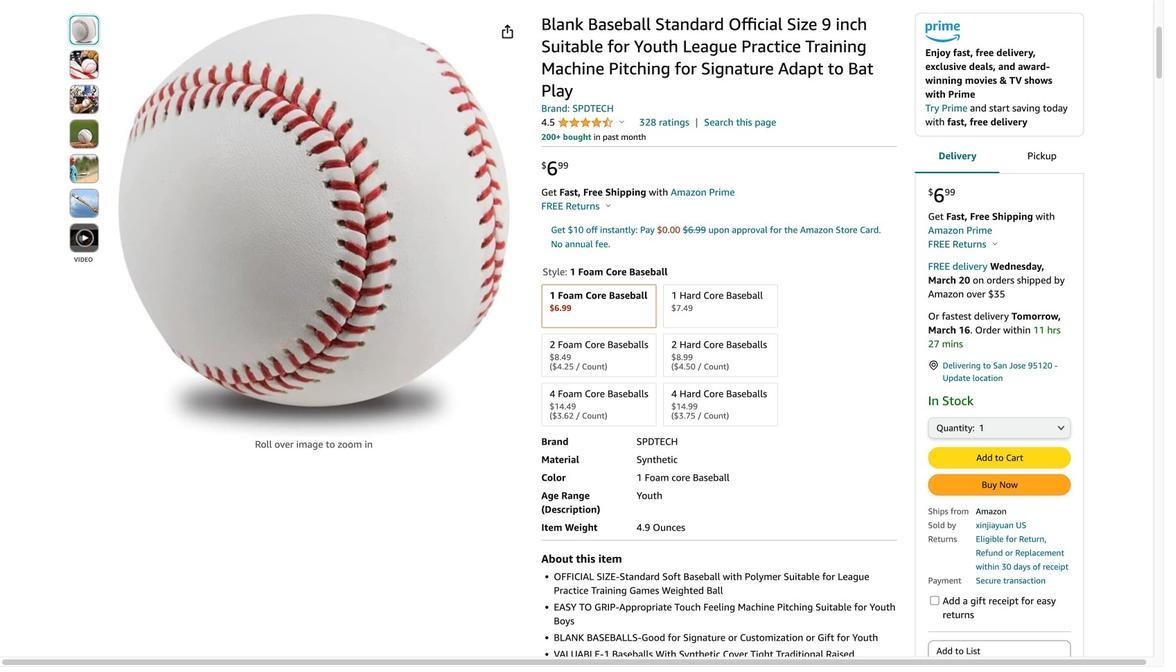 Task type: locate. For each thing, give the bounding box(es) containing it.
option group
[[537, 282, 897, 429]]

None checkbox
[[931, 596, 940, 605]]

blank baseball standard official size 9 inch suitable for youth league practice training machine pitching for signature adapt to bat play image
[[117, 13, 511, 438]]

amazon prime logo image
[[926, 20, 960, 46]]

None submit
[[70, 16, 98, 44], [70, 51, 98, 79], [70, 86, 98, 113], [70, 120, 98, 148], [70, 155, 98, 183], [70, 190, 98, 217], [70, 224, 98, 252], [929, 448, 1071, 468], [929, 475, 1071, 495], [70, 16, 98, 44], [70, 51, 98, 79], [70, 86, 98, 113], [70, 120, 98, 148], [70, 155, 98, 183], [70, 190, 98, 217], [70, 224, 98, 252], [929, 448, 1071, 468], [929, 475, 1071, 495]]

None radio
[[928, 641, 1071, 662]]

dropdown image
[[1058, 425, 1065, 431]]

tab list
[[915, 138, 1084, 175]]



Task type: describe. For each thing, give the bounding box(es) containing it.
popover image
[[993, 242, 998, 245]]



Task type: vqa. For each thing, say whether or not it's contained in the screenshot.
the bottom Page
no



